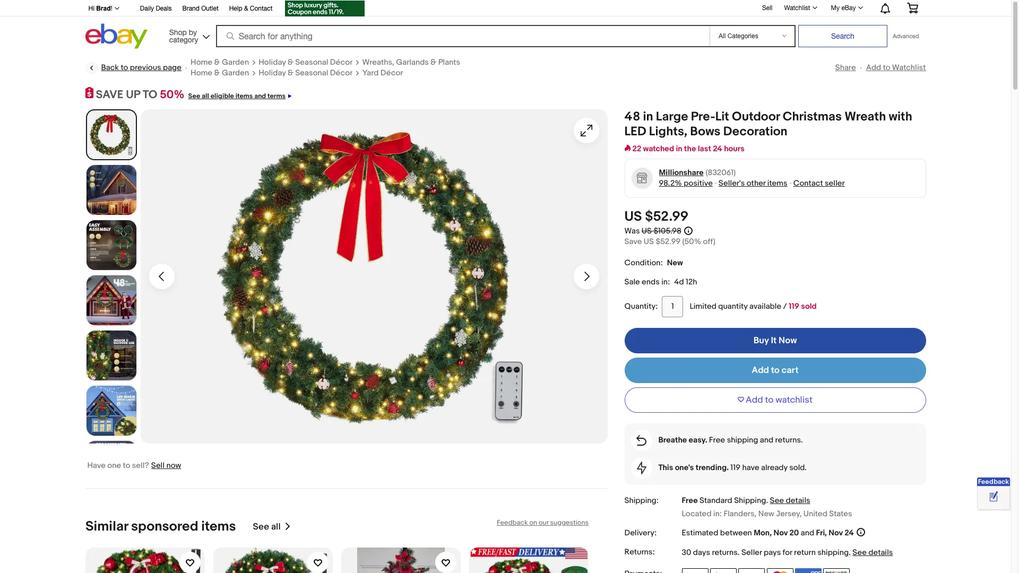Task type: vqa. For each thing, say whether or not it's contained in the screenshot.
second YAMASHITA from the right
no



Task type: locate. For each thing, give the bounding box(es) containing it.
1 vertical spatial 119
[[731, 463, 741, 473]]

0 vertical spatial sell
[[762, 4, 773, 11]]

to inside button
[[765, 395, 774, 405]]

0 vertical spatial details
[[786, 496, 811, 506]]

1 vertical spatial seasonal
[[295, 68, 328, 78]]

1 vertical spatial contact
[[794, 178, 823, 188]]

to down advanced link
[[883, 63, 891, 73]]

0 horizontal spatial nov
[[774, 528, 788, 538]]

. up the discover 'image'
[[849, 548, 851, 558]]

watchlist inside account navigation
[[785, 4, 811, 12]]

0 vertical spatial items
[[236, 92, 253, 100]]

garden
[[222, 57, 249, 67], [222, 68, 249, 78]]

items right eligible in the top left of the page
[[236, 92, 253, 100]]

master card image
[[767, 569, 794, 573]]

watchlist link
[[779, 2, 822, 14]]

1 horizontal spatial 119
[[789, 301, 800, 311]]

1 vertical spatial items
[[768, 178, 788, 188]]

1 vertical spatial $52.99
[[656, 237, 681, 247]]

2 holiday & seasonal décor from the top
[[259, 68, 353, 78]]

sell left now
[[151, 461, 165, 471]]

us down was us $105.98
[[644, 237, 654, 247]]

my
[[831, 4, 840, 12]]

1 vertical spatial add
[[752, 365, 769, 376]]

and
[[254, 92, 266, 100], [760, 435, 774, 445], [801, 528, 815, 538]]

items for seller's other items
[[768, 178, 788, 188]]

2 holiday & seasonal décor link from the top
[[259, 68, 353, 79]]

items right other
[[768, 178, 788, 188]]

$52.99 up $105.98
[[645, 208, 689, 225]]

and left the terms
[[254, 92, 266, 100]]

picture 5 of 7 image
[[86, 331, 136, 381]]

1 horizontal spatial and
[[760, 435, 774, 445]]

garden for wreaths,
[[222, 57, 249, 67]]

20
[[790, 528, 799, 538]]

visa image
[[739, 569, 765, 573]]

contact inside account navigation
[[250, 5, 273, 12]]

discover image
[[824, 569, 850, 573]]

0 horizontal spatial .
[[738, 548, 740, 558]]

1 horizontal spatial feedback
[[978, 478, 1010, 486]]

1 holiday from the top
[[259, 57, 286, 67]]

quantity
[[719, 301, 748, 311]]

1 horizontal spatial nov
[[829, 528, 843, 538]]

2 garden from the top
[[222, 68, 249, 78]]

décor left yard on the top left of page
[[330, 68, 353, 78]]

american express image
[[795, 569, 822, 573]]

to
[[121, 63, 128, 73], [883, 63, 891, 73], [771, 365, 780, 376], [765, 395, 774, 405], [123, 461, 130, 471]]

0 horizontal spatial in
[[643, 109, 653, 124]]

to left cart
[[771, 365, 780, 376]]

help & contact link
[[229, 3, 273, 15]]

buy
[[754, 335, 769, 346]]

1 horizontal spatial see details link
[[853, 548, 893, 558]]

items for similar sponsored items
[[201, 519, 236, 535]]

(832061)
[[706, 168, 736, 178]]

see all
[[253, 522, 280, 532]]

add to cart
[[752, 365, 799, 376]]

estimated between mon, nov 20 and fri, nov 24
[[682, 528, 854, 538]]

1 vertical spatial home & garden
[[191, 68, 249, 78]]

trending.
[[696, 463, 729, 473]]

large
[[656, 109, 688, 124]]

1 vertical spatial feedback
[[497, 519, 528, 527]]

24
[[713, 144, 723, 154], [845, 528, 854, 538]]

0 vertical spatial $52.99
[[645, 208, 689, 225]]

free right easy.
[[709, 435, 725, 445]]

1 horizontal spatial sell
[[762, 4, 773, 11]]

1 horizontal spatial new
[[759, 509, 775, 519]]

shop by category
[[169, 28, 198, 44]]

1 horizontal spatial free
[[709, 435, 725, 445]]

0 horizontal spatial see details link
[[770, 496, 811, 506]]

advanced link
[[888, 25, 925, 47]]

2 horizontal spatial and
[[801, 528, 815, 538]]

similar sponsored items
[[85, 519, 236, 535]]

0 horizontal spatial feedback
[[497, 519, 528, 527]]

to for watchlist
[[765, 395, 774, 405]]

us for was
[[642, 226, 652, 236]]

0 vertical spatial seasonal
[[295, 57, 328, 67]]

holiday & seasonal décor link
[[259, 57, 353, 68], [259, 68, 353, 79]]

similar
[[85, 519, 128, 535]]

standard
[[700, 496, 733, 506]]

save
[[625, 237, 642, 247]]

24 right last
[[713, 144, 723, 154]]

98.2% positive
[[659, 178, 713, 188]]

2 horizontal spatial .
[[849, 548, 851, 558]]

share button
[[836, 63, 856, 73]]

0 vertical spatial add
[[866, 63, 882, 73]]

nov left 20
[[774, 528, 788, 538]]

1 horizontal spatial shipping
[[818, 548, 849, 558]]

flanders,
[[724, 509, 757, 519]]

us up the was
[[625, 208, 642, 225]]

in inside 48 in large pre-lit outdoor christmas wreath with led lights, bows decoration
[[643, 109, 653, 124]]

2 vertical spatial items
[[201, 519, 236, 535]]

. up located in: flanders, new jersey, united states
[[766, 496, 768, 506]]

watchlist down advanced at the right
[[893, 63, 926, 73]]

12h
[[686, 277, 697, 287]]

None submit
[[799, 25, 888, 47]]

2 vertical spatial us
[[644, 237, 654, 247]]

0 vertical spatial garden
[[222, 57, 249, 67]]

new down standard shipping . see details
[[759, 509, 775, 519]]

0 vertical spatial holiday & seasonal décor
[[259, 57, 353, 67]]

0 vertical spatial see details link
[[770, 496, 811, 506]]

with details__icon image for this
[[637, 462, 646, 474]]

seller
[[825, 178, 845, 188]]

daily
[[140, 5, 154, 12]]

see
[[188, 92, 200, 100], [770, 496, 784, 506], [253, 522, 269, 532], [853, 548, 867, 558]]

see all eligible items and terms
[[188, 92, 286, 100]]

to for cart
[[771, 365, 780, 376]]

see details link
[[770, 496, 811, 506], [853, 548, 893, 558]]

items left the see all
[[201, 519, 236, 535]]

free up located
[[682, 496, 698, 506]]

1 horizontal spatial details
[[869, 548, 893, 558]]

all for see all eligible items and terms
[[202, 92, 209, 100]]

0 vertical spatial contact
[[250, 5, 273, 12]]

119 left 'have'
[[731, 463, 741, 473]]

home down category in the left of the page
[[191, 57, 213, 67]]

hours
[[724, 144, 745, 154]]

sold.
[[790, 463, 807, 473]]

shipping up the discover 'image'
[[818, 548, 849, 558]]

with details__icon image left this
[[637, 462, 646, 474]]

0 vertical spatial in
[[643, 109, 653, 124]]

1 horizontal spatial in
[[676, 144, 683, 154]]

0 vertical spatial home
[[191, 57, 213, 67]]

1 vertical spatial holiday & seasonal décor
[[259, 68, 353, 78]]

this one's trending. 119 have already sold.
[[659, 463, 807, 473]]

1 vertical spatial and
[[760, 435, 774, 445]]

add to watchlist
[[866, 63, 926, 73]]

$52.99 down $105.98
[[656, 237, 681, 247]]

add for add to watchlist
[[866, 63, 882, 73]]

1 horizontal spatial contact
[[794, 178, 823, 188]]

holiday for wreaths, garlands & plants
[[259, 57, 286, 67]]

positive
[[684, 178, 713, 188]]

0 vertical spatial 24
[[713, 144, 723, 154]]

0 vertical spatial holiday
[[259, 57, 286, 67]]

your shopping cart image
[[907, 3, 919, 13]]

0 horizontal spatial details
[[786, 496, 811, 506]]

1 holiday & seasonal décor link from the top
[[259, 57, 353, 68]]

décor left wreaths,
[[330, 57, 353, 67]]

lit
[[716, 109, 729, 124]]

2 vertical spatial add
[[746, 395, 763, 405]]

add inside button
[[746, 395, 763, 405]]

1 vertical spatial all
[[271, 522, 280, 532]]

home right page
[[191, 68, 213, 78]]

watchlist
[[785, 4, 811, 12], [893, 63, 926, 73]]

daily deals link
[[140, 3, 172, 15]]

picture 2 of 7 image
[[86, 165, 136, 215]]

0 vertical spatial and
[[254, 92, 266, 100]]

add to watchlist link
[[866, 63, 926, 73]]

to right one
[[123, 461, 130, 471]]

sell left the watchlist link
[[762, 4, 773, 11]]

1 vertical spatial details
[[869, 548, 893, 558]]

(50%
[[683, 237, 702, 247]]

119 right /
[[789, 301, 800, 311]]

1 vertical spatial 24
[[845, 528, 854, 538]]

wreaths,
[[362, 57, 394, 67]]

outdoor
[[732, 109, 780, 124]]

yard décor link
[[362, 68, 403, 79]]

1 home & garden link from the top
[[191, 57, 249, 68]]

picture 1 of 7 image
[[87, 110, 136, 159]]

0 vertical spatial shipping
[[727, 435, 759, 445]]

now
[[779, 335, 797, 346]]

terms
[[268, 92, 286, 100]]

in: left 4d
[[662, 277, 670, 287]]

. left seller
[[738, 548, 740, 558]]

was
[[625, 226, 640, 236]]

1 with details__icon image from the top
[[637, 435, 647, 446]]

1 vertical spatial watchlist
[[893, 63, 926, 73]]

nov right fri,
[[829, 528, 843, 538]]

2 seasonal from the top
[[295, 68, 328, 78]]

and left returns.
[[760, 435, 774, 445]]

1 seasonal from the top
[[295, 57, 328, 67]]

0 horizontal spatial watchlist
[[785, 4, 811, 12]]

$105.98
[[654, 226, 682, 236]]

suggestions
[[550, 519, 589, 527]]

return
[[794, 548, 816, 558]]

0 vertical spatial with details__icon image
[[637, 435, 647, 446]]

décor for wreaths, garlands & plants
[[330, 57, 353, 67]]

with details__icon image for breathe
[[637, 435, 647, 446]]

shipping
[[727, 435, 759, 445], [818, 548, 849, 558]]

cart
[[782, 365, 799, 376]]

0 horizontal spatial all
[[202, 92, 209, 100]]

condition:
[[625, 258, 663, 268]]

2 with details__icon image from the top
[[637, 462, 646, 474]]

1 home from the top
[[191, 57, 213, 67]]

in left the
[[676, 144, 683, 154]]

new up 4d
[[667, 258, 683, 268]]

pays
[[764, 548, 781, 558]]

see details link for standard shipping . see details
[[770, 496, 811, 506]]

free
[[709, 435, 725, 445], [682, 496, 698, 506]]

and right 20
[[801, 528, 815, 538]]

30 days returns . seller pays for return shipping . see details
[[682, 548, 893, 558]]

help
[[229, 5, 242, 12]]

1 horizontal spatial all
[[271, 522, 280, 532]]

119
[[789, 301, 800, 311], [731, 463, 741, 473]]

0 horizontal spatial and
[[254, 92, 266, 100]]

48
[[625, 109, 640, 124]]

my ebay
[[831, 4, 856, 12]]

contact left "seller" on the right top of page
[[794, 178, 823, 188]]

0 horizontal spatial contact
[[250, 5, 273, 12]]

0 vertical spatial all
[[202, 92, 209, 100]]

in: down standard at the bottom right
[[714, 509, 722, 519]]

1 vertical spatial holiday
[[259, 68, 286, 78]]

/
[[783, 301, 787, 311]]

0 horizontal spatial in:
[[662, 277, 670, 287]]

2 nov from the left
[[829, 528, 843, 538]]

1 garden from the top
[[222, 57, 249, 67]]

sell inside account navigation
[[762, 4, 773, 11]]

1 vertical spatial garden
[[222, 68, 249, 78]]

in right 48
[[643, 109, 653, 124]]

1 vertical spatial home
[[191, 68, 213, 78]]

0 vertical spatial free
[[709, 435, 725, 445]]

2 home & garden from the top
[[191, 68, 249, 78]]

details
[[786, 496, 811, 506], [869, 548, 893, 558]]

help & contact
[[229, 5, 273, 12]]

1 vertical spatial us
[[642, 226, 652, 236]]

holiday & seasonal décor for yard décor
[[259, 68, 353, 78]]

limited quantity available / 119 sold
[[690, 301, 817, 311]]

add for add to watchlist
[[746, 395, 763, 405]]

2 holiday from the top
[[259, 68, 286, 78]]

new
[[667, 258, 683, 268], [759, 509, 775, 519]]

1 home & garden from the top
[[191, 57, 249, 67]]

with details__icon image
[[637, 435, 647, 446], [637, 462, 646, 474]]

add right share button
[[866, 63, 882, 73]]

the
[[684, 144, 696, 154]]

2 home & garden link from the top
[[191, 68, 249, 79]]

add down add to cart
[[746, 395, 763, 405]]

back to previous page link
[[85, 62, 182, 74]]

seasonal
[[295, 57, 328, 67], [295, 68, 328, 78]]

1 vertical spatial with details__icon image
[[637, 462, 646, 474]]

ebay
[[842, 4, 856, 12]]

0 horizontal spatial sell
[[151, 461, 165, 471]]

add left cart
[[752, 365, 769, 376]]

24 down states
[[845, 528, 854, 538]]

to left watchlist
[[765, 395, 774, 405]]

0 vertical spatial feedback
[[978, 478, 1010, 486]]

us right the was
[[642, 226, 652, 236]]

days
[[693, 548, 711, 558]]

0 vertical spatial watchlist
[[785, 4, 811, 12]]

See all text field
[[253, 522, 280, 532]]

0 horizontal spatial new
[[667, 258, 683, 268]]

1 holiday & seasonal décor from the top
[[259, 57, 353, 67]]

1 vertical spatial new
[[759, 509, 775, 519]]

48 in large pre-lit outdoor christmas wreath with led lights, bows decoration - picture 1 of 7 image
[[140, 109, 608, 444]]

to right back on the left top
[[121, 63, 128, 73]]

0 vertical spatial home & garden
[[191, 57, 249, 67]]

0 horizontal spatial free
[[682, 496, 698, 506]]

shipping up 'have'
[[727, 435, 759, 445]]

2 home from the top
[[191, 68, 213, 78]]

contact right help
[[250, 5, 273, 12]]

google pay image
[[710, 569, 737, 573]]

1 vertical spatial see details link
[[853, 548, 893, 558]]

1 vertical spatial free
[[682, 496, 698, 506]]

watchlist right the sell link
[[785, 4, 811, 12]]

1 vertical spatial in:
[[714, 509, 722, 519]]

with details__icon image left 'breathe'
[[637, 435, 647, 446]]



Task type: describe. For each thing, give the bounding box(es) containing it.
on
[[529, 519, 537, 527]]

now
[[166, 461, 181, 471]]

seller's other items
[[719, 178, 788, 188]]

feedback for feedback
[[978, 478, 1010, 486]]

0 horizontal spatial 119
[[731, 463, 741, 473]]

0 vertical spatial 119
[[789, 301, 800, 311]]

4d
[[674, 277, 684, 287]]

1 horizontal spatial 24
[[845, 528, 854, 538]]

see details link for 30 days returns . seller pays for return shipping . see details
[[853, 548, 893, 558]]

home for wreaths,
[[191, 57, 213, 67]]

between
[[720, 528, 752, 538]]

yard décor
[[362, 68, 403, 78]]

sale
[[625, 277, 640, 287]]

easy.
[[689, 435, 708, 445]]

to for watchlist
[[883, 63, 891, 73]]

quantity:
[[625, 301, 658, 311]]

led
[[625, 124, 647, 139]]

save us $52.99 (50% off)
[[625, 237, 716, 247]]

home for yard
[[191, 68, 213, 78]]

1 vertical spatial shipping
[[818, 548, 849, 558]]

wreath
[[845, 109, 886, 124]]

christmas
[[783, 109, 842, 124]]

our
[[539, 519, 549, 527]]

seller
[[742, 548, 762, 558]]

advanced
[[893, 33, 919, 39]]

shop
[[169, 28, 187, 36]]

off)
[[703, 237, 716, 247]]

for
[[783, 548, 793, 558]]

us $52.99
[[625, 208, 689, 225]]

paypal image
[[682, 569, 709, 573]]

get the coupon image
[[285, 1, 365, 16]]

sponsored
[[131, 519, 198, 535]]

sold
[[801, 301, 817, 311]]

millionshare image
[[631, 167, 653, 189]]

millionshare
[[659, 168, 704, 178]]

shop by category banner
[[83, 0, 926, 52]]

Search for anything text field
[[218, 26, 708, 46]]

all for see all
[[271, 522, 280, 532]]

and for shipping
[[760, 435, 774, 445]]

home & garden for wreaths,
[[191, 57, 249, 67]]

décor down wreaths,
[[381, 68, 403, 78]]

to for previous
[[121, 63, 128, 73]]

outlet
[[201, 5, 219, 12]]

0 vertical spatial in:
[[662, 277, 670, 287]]

wreaths, garlands & plants link
[[362, 57, 460, 68]]

brad
[[96, 5, 111, 12]]

& inside account navigation
[[244, 5, 248, 12]]

my ebay link
[[825, 2, 868, 14]]

breathe easy. free shipping and returns.
[[659, 435, 803, 445]]

millionshare link
[[659, 168, 704, 178]]

home & garden for yard
[[191, 68, 249, 78]]

décor for yard décor
[[330, 68, 353, 78]]

have
[[87, 461, 106, 471]]

have
[[743, 463, 760, 473]]

up
[[126, 88, 140, 102]]

seasonal for yard décor
[[295, 68, 328, 78]]

us for save
[[644, 237, 654, 247]]

22
[[633, 144, 642, 154]]

picture 4 of 7 image
[[86, 275, 136, 325]]

add to cart link
[[625, 358, 926, 383]]

delivery:
[[625, 528, 657, 538]]

located
[[682, 509, 712, 519]]

seasonal for wreaths, garlands & plants
[[295, 57, 328, 67]]

account navigation
[[83, 0, 926, 18]]

watchlist
[[776, 395, 813, 405]]

0 vertical spatial us
[[625, 208, 642, 225]]

returns
[[712, 548, 738, 558]]

lights,
[[649, 124, 688, 139]]

1 horizontal spatial watchlist
[[893, 63, 926, 73]]

holiday & seasonal décor for wreaths, garlands & plants
[[259, 57, 353, 67]]

feedback on our suggestions
[[497, 519, 589, 527]]

feedback for feedback on our suggestions
[[497, 519, 528, 527]]

contact seller link
[[794, 178, 845, 188]]

add for add to cart
[[752, 365, 769, 376]]

buy it now link
[[625, 328, 926, 353]]

add to watchlist button
[[625, 387, 926, 413]]

22 watched in the last 24 hours
[[633, 144, 745, 154]]

brand
[[182, 5, 200, 12]]

feedback on our suggestions link
[[497, 519, 589, 527]]

contact seller
[[794, 178, 845, 188]]

sell?
[[132, 461, 149, 471]]

hi
[[88, 5, 94, 12]]

jersey,
[[776, 509, 802, 519]]

mon,
[[754, 528, 772, 538]]

buy it now
[[754, 335, 797, 346]]

holiday & seasonal décor link for wreaths, garlands & plants
[[259, 57, 353, 68]]

millionshare (832061)
[[659, 168, 736, 178]]

garden for yard
[[222, 68, 249, 78]]

see all eligible items and terms link
[[184, 88, 292, 102]]

page
[[163, 63, 182, 73]]

it
[[771, 335, 777, 346]]

Quantity: text field
[[662, 296, 684, 317]]

holiday & seasonal décor link for yard décor
[[259, 68, 353, 79]]

breathe
[[659, 435, 687, 445]]

add to watchlist
[[746, 395, 813, 405]]

limited
[[690, 301, 717, 311]]

other
[[747, 178, 766, 188]]

1 horizontal spatial .
[[766, 496, 768, 506]]

1 vertical spatial in
[[676, 144, 683, 154]]

previous
[[130, 63, 161, 73]]

none submit inside shop by category banner
[[799, 25, 888, 47]]

deals
[[156, 5, 172, 12]]

1 nov from the left
[[774, 528, 788, 538]]

1 horizontal spatial in:
[[714, 509, 722, 519]]

save up to 50%
[[96, 88, 184, 102]]

98.2%
[[659, 178, 682, 188]]

0 vertical spatial new
[[667, 258, 683, 268]]

48 in large pre-lit outdoor christmas wreath with led lights, bows decoration
[[625, 109, 913, 139]]

1 vertical spatial sell
[[151, 461, 165, 471]]

this
[[659, 463, 673, 473]]

50%
[[160, 88, 184, 102]]

sell link
[[758, 4, 778, 11]]

home & garden link for yard décor
[[191, 68, 249, 79]]

home & garden link for wreaths, garlands & plants
[[191, 57, 249, 68]]

to
[[143, 88, 157, 102]]

picture 6 of 7 image
[[86, 386, 136, 436]]

0 horizontal spatial shipping
[[727, 435, 759, 445]]

0 horizontal spatial 24
[[713, 144, 723, 154]]

98.2% positive link
[[659, 178, 713, 188]]

and for items
[[254, 92, 266, 100]]

returns.
[[776, 435, 803, 445]]

2 vertical spatial and
[[801, 528, 815, 538]]

picture 3 of 7 image
[[86, 220, 136, 270]]

save
[[96, 88, 123, 102]]

seller's
[[719, 178, 745, 188]]

located in: flanders, new jersey, united states
[[682, 509, 853, 519]]

standard shipping . see details
[[700, 496, 811, 506]]

back to previous page
[[101, 63, 182, 73]]

states
[[830, 509, 853, 519]]

holiday for yard décor
[[259, 68, 286, 78]]



